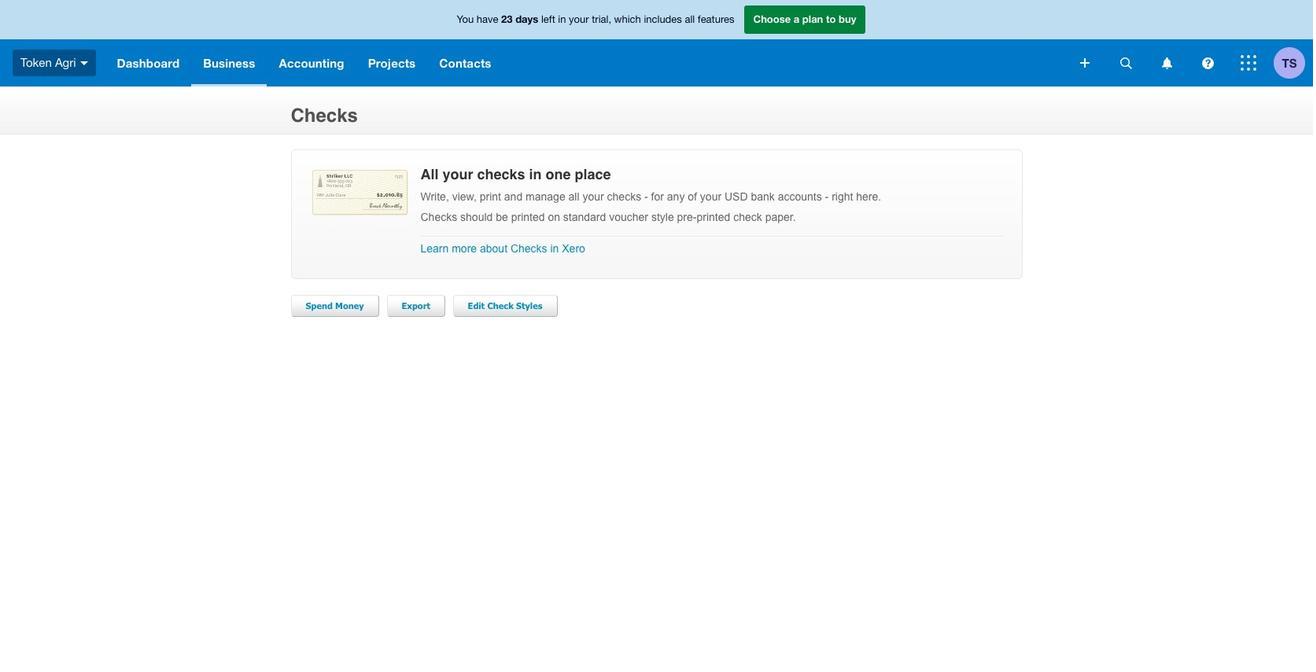 Task type: locate. For each thing, give the bounding box(es) containing it.
23
[[502, 13, 513, 25]]

checks
[[477, 166, 526, 183], [607, 191, 642, 203]]

1 horizontal spatial checks
[[421, 211, 458, 224]]

be
[[496, 211, 508, 224]]

spend money
[[306, 301, 364, 311]]

- left right
[[825, 191, 829, 203]]

-
[[645, 191, 648, 203], [825, 191, 829, 203]]

your up the view,
[[443, 166, 474, 183]]

token agri
[[20, 56, 76, 69]]

2 printed from the left
[[697, 211, 731, 224]]

2 vertical spatial checks
[[511, 242, 548, 255]]

0 horizontal spatial printed
[[511, 211, 545, 224]]

token agri button
[[0, 39, 105, 87]]

your
[[569, 14, 589, 25], [443, 166, 474, 183], [583, 191, 604, 203], [701, 191, 722, 203]]

1 horizontal spatial checks
[[607, 191, 642, 203]]

about
[[480, 242, 508, 255]]

accounts
[[778, 191, 822, 203]]

banner
[[0, 0, 1314, 87]]

2 horizontal spatial svg image
[[1241, 55, 1257, 71]]

0 horizontal spatial svg image
[[80, 61, 88, 65]]

ts
[[1283, 55, 1298, 70]]

checks up voucher
[[607, 191, 642, 203]]

0 vertical spatial checks
[[291, 105, 358, 127]]

all inside all your checks in one place write, view, print and manage all your checks - for any of your usd bank accounts - right here. checks should be printed on standard voucher style pre-printed check paper.
[[569, 191, 580, 203]]

printed
[[511, 211, 545, 224], [697, 211, 731, 224]]

0 vertical spatial in
[[558, 14, 566, 25]]

all left features
[[685, 14, 695, 25]]

edit check styles
[[468, 301, 543, 311]]

token
[[20, 56, 52, 69]]

in right left
[[558, 14, 566, 25]]

in left xero
[[551, 242, 559, 255]]

one
[[546, 166, 571, 183]]

usd
[[725, 191, 748, 203]]

svg image
[[1162, 57, 1173, 69], [1081, 58, 1090, 68], [80, 61, 88, 65]]

ts button
[[1275, 39, 1314, 87]]

checks
[[291, 105, 358, 127], [421, 211, 458, 224], [511, 242, 548, 255]]

0 horizontal spatial -
[[645, 191, 648, 203]]

check
[[734, 211, 763, 224]]

checks down accounting popup button
[[291, 105, 358, 127]]

spend money link
[[291, 295, 379, 317]]

1 horizontal spatial -
[[825, 191, 829, 203]]

svg image
[[1241, 55, 1257, 71], [1121, 57, 1132, 69], [1202, 57, 1214, 69]]

checks right about
[[511, 242, 548, 255]]

1 horizontal spatial all
[[685, 14, 695, 25]]

checks down write,
[[421, 211, 458, 224]]

1 horizontal spatial printed
[[697, 211, 731, 224]]

1 vertical spatial checks
[[421, 211, 458, 224]]

all up the standard
[[569, 191, 580, 203]]

which
[[615, 14, 641, 25]]

learn more about checks in xero link
[[421, 242, 586, 255]]

pre-
[[677, 211, 697, 224]]

your left trial,
[[569, 14, 589, 25]]

2 horizontal spatial checks
[[511, 242, 548, 255]]

accounting
[[279, 56, 345, 70]]

in
[[558, 14, 566, 25], [529, 166, 542, 183], [551, 242, 559, 255]]

choose
[[754, 13, 791, 25]]

checks up print
[[477, 166, 526, 183]]

a
[[794, 13, 800, 25]]

2 vertical spatial in
[[551, 242, 559, 255]]

you
[[457, 14, 474, 25]]

- left the for
[[645, 191, 648, 203]]

learn
[[421, 242, 449, 255]]

0 horizontal spatial checks
[[291, 105, 358, 127]]

projects
[[368, 56, 416, 70]]

all
[[685, 14, 695, 25], [569, 191, 580, 203]]

0 horizontal spatial checks
[[477, 166, 526, 183]]

contacts button
[[428, 39, 503, 87]]

more
[[452, 242, 477, 255]]

contacts
[[440, 56, 492, 70]]

in left one
[[529, 166, 542, 183]]

0 vertical spatial all
[[685, 14, 695, 25]]

printed down the of
[[697, 211, 731, 224]]

printed down and
[[511, 211, 545, 224]]

1 vertical spatial in
[[529, 166, 542, 183]]

0 horizontal spatial all
[[569, 191, 580, 203]]

view,
[[452, 191, 477, 203]]

spend
[[306, 301, 333, 311]]

1 horizontal spatial svg image
[[1202, 57, 1214, 69]]

banner containing ts
[[0, 0, 1314, 87]]

export
[[402, 301, 431, 311]]

right
[[832, 191, 854, 203]]

plan
[[803, 13, 824, 25]]

1 vertical spatial all
[[569, 191, 580, 203]]

your inside you have 23 days left in your trial, which includes all features
[[569, 14, 589, 25]]

for
[[651, 191, 664, 203]]

1 vertical spatial checks
[[607, 191, 642, 203]]

agri
[[55, 56, 76, 69]]



Task type: describe. For each thing, give the bounding box(es) containing it.
any
[[667, 191, 685, 203]]

0 horizontal spatial svg image
[[1121, 57, 1132, 69]]

business
[[203, 56, 255, 70]]

voucher
[[609, 211, 649, 224]]

learn more about checks in xero
[[421, 242, 586, 255]]

paper.
[[766, 211, 796, 224]]

0 vertical spatial checks
[[477, 166, 526, 183]]

trial,
[[592, 14, 612, 25]]

in inside you have 23 days left in your trial, which includes all features
[[558, 14, 566, 25]]

bank
[[751, 191, 775, 203]]

to
[[827, 13, 836, 25]]

print
[[480, 191, 501, 203]]

edit check styles link
[[453, 295, 558, 317]]

accounting button
[[267, 39, 356, 87]]

here.
[[857, 191, 882, 203]]

all
[[421, 166, 439, 183]]

dashboard
[[117, 56, 180, 70]]

all your checks in one place write, view, print and manage all your checks - for any of your usd bank accounts - right here. checks should be printed on standard voucher style pre-printed check paper.
[[421, 166, 882, 224]]

xero
[[562, 242, 586, 255]]

place
[[575, 166, 611, 183]]

style
[[652, 211, 674, 224]]

left
[[542, 14, 556, 25]]

1 - from the left
[[645, 191, 648, 203]]

business button
[[192, 39, 267, 87]]

you have 23 days left in your trial, which includes all features
[[457, 13, 735, 25]]

2 - from the left
[[825, 191, 829, 203]]

projects button
[[356, 39, 428, 87]]

standard
[[564, 211, 606, 224]]

check
[[488, 301, 514, 311]]

manage
[[526, 191, 566, 203]]

choose a plan to buy
[[754, 13, 857, 25]]

1 printed from the left
[[511, 211, 545, 224]]

money
[[335, 301, 364, 311]]

svg image inside token agri popup button
[[80, 61, 88, 65]]

all inside you have 23 days left in your trial, which includes all features
[[685, 14, 695, 25]]

edit
[[468, 301, 485, 311]]

and
[[504, 191, 523, 203]]

on
[[548, 211, 560, 224]]

have
[[477, 14, 499, 25]]

in inside all your checks in one place write, view, print and manage all your checks - for any of your usd bank accounts - right here. checks should be printed on standard voucher style pre-printed check paper.
[[529, 166, 542, 183]]

styles
[[516, 301, 543, 311]]

includes
[[644, 14, 682, 25]]

should
[[461, 211, 493, 224]]

export link
[[387, 295, 445, 317]]

your up the standard
[[583, 191, 604, 203]]

1 horizontal spatial svg image
[[1081, 58, 1090, 68]]

write,
[[421, 191, 449, 203]]

dashboard link
[[105, 39, 192, 87]]

2 horizontal spatial svg image
[[1162, 57, 1173, 69]]

your right the of
[[701, 191, 722, 203]]

of
[[688, 191, 697, 203]]

checks inside all your checks in one place write, view, print and manage all your checks - for any of your usd bank accounts - right here. checks should be printed on standard voucher style pre-printed check paper.
[[421, 211, 458, 224]]

features
[[698, 14, 735, 25]]

buy
[[839, 13, 857, 25]]

days
[[516, 13, 539, 25]]



Task type: vqa. For each thing, say whether or not it's contained in the screenshot.
Intro Banner Body Element on the top
no



